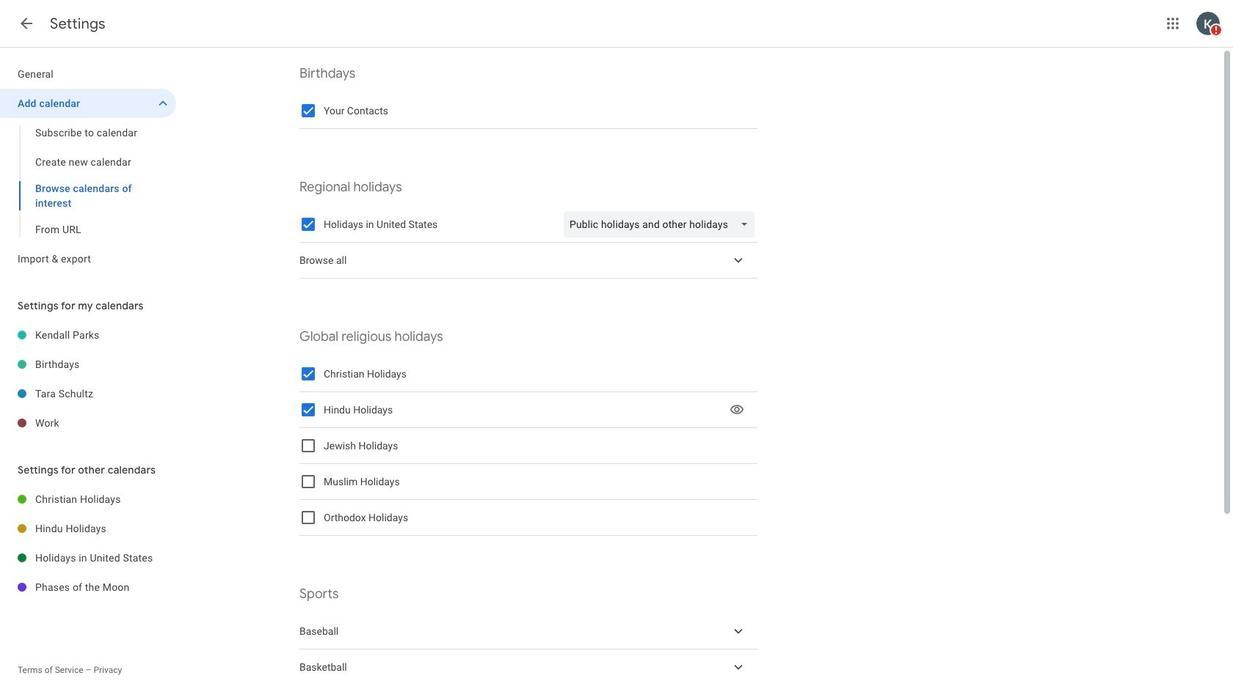 Task type: describe. For each thing, give the bounding box(es) containing it.
go back image
[[18, 15, 35, 32]]

add calendar tree item
[[0, 89, 176, 118]]

christian holidays tree item
[[0, 485, 176, 514]]

tara schultz tree item
[[0, 379, 176, 409]]

hindu holidays tree item
[[0, 514, 176, 544]]

3 tree from the top
[[0, 485, 176, 603]]

1 tree from the top
[[0, 59, 176, 274]]

holidays in united states tree item
[[0, 544, 176, 573]]

work tree item
[[0, 409, 176, 438]]



Task type: vqa. For each thing, say whether or not it's contained in the screenshot.
'22' "element"
no



Task type: locate. For each thing, give the bounding box(es) containing it.
0 vertical spatial tree
[[0, 59, 176, 274]]

birthdays tree item
[[0, 350, 176, 379]]

2 vertical spatial tree
[[0, 485, 176, 603]]

None field
[[564, 211, 760, 238]]

heading
[[50, 15, 106, 33]]

tree item
[[299, 243, 757, 279], [299, 614, 757, 650], [299, 650, 757, 682]]

2 tree from the top
[[0, 321, 176, 438]]

1 vertical spatial tree
[[0, 321, 176, 438]]

phases of the moon tree item
[[0, 573, 176, 603]]

2 tree item from the top
[[299, 614, 757, 650]]

kendall parks tree item
[[0, 321, 176, 350]]

3 tree item from the top
[[299, 650, 757, 682]]

group
[[0, 118, 176, 244]]

tree
[[0, 59, 176, 274], [0, 321, 176, 438], [0, 485, 176, 603]]

1 tree item from the top
[[299, 243, 757, 279]]



